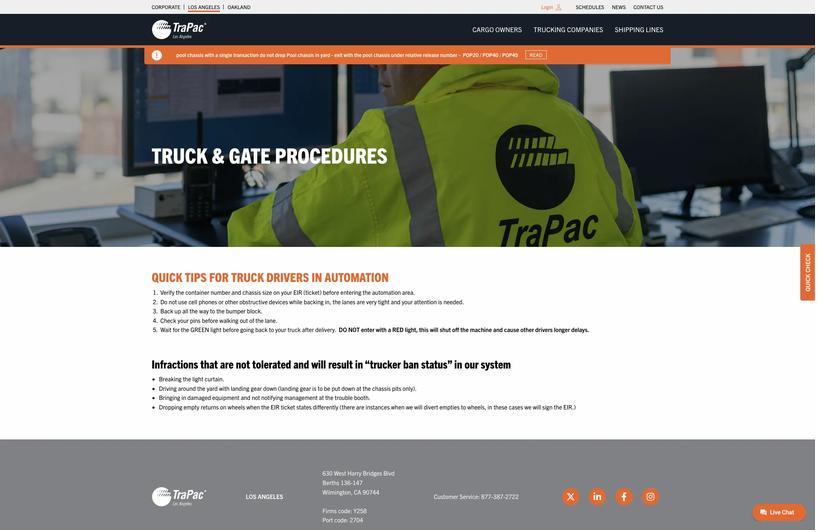 Task type: locate. For each thing, give the bounding box(es) containing it.
1 horizontal spatial on
[[274, 289, 280, 296]]

quick inside main content
[[152, 269, 183, 285]]

truck & gate procedures
[[152, 141, 388, 168]]

gear
[[251, 385, 262, 392], [300, 385, 311, 392]]

or
[[219, 298, 224, 306]]

is left needed.
[[439, 298, 443, 306]]

- left "pop20"
[[459, 51, 461, 58]]

light down 'walking'
[[211, 326, 222, 334]]

check inside verify the container number and chassis size on your eir (ticket) before entering the automation area. do not use cell phones or other obstructive devices while backing in, the lanes are very tight and your attention is needed. back up all the way to the bumper block. check your pins before walking out of the lane. wait for the green light before going back to your truck after delivery. do not enter with a red light, this will shut off the machine and cause other drivers longer delays.
[[160, 317, 176, 324]]

in right result
[[355, 357, 363, 371]]

1 vertical spatial yard
[[207, 385, 218, 392]]

chassis up obstructive
[[243, 289, 261, 296]]

tight
[[378, 298, 390, 306]]

when
[[247, 404, 260, 411], [391, 404, 405, 411]]

quick
[[152, 269, 183, 285], [805, 274, 812, 292]]

and inside the breaking the light curtain. driving around the yard with landing gear down (landing gear is to be put down at the chassis pits only). bringing in damaged equipment and not notifying management at the trouble booth. dropping empty returns on wheels when the eir ticket states differently (there are instances when we will divert empties to wheels, in these cases we will sign the eir.)
[[241, 394, 251, 402]]

at
[[357, 385, 362, 392], [319, 394, 324, 402]]

the right off
[[461, 326, 469, 334]]

1 vertical spatial los
[[246, 494, 257, 501]]

630 west harry bridges blvd berths 136-147 wilmington, ca 90744
[[323, 470, 395, 496]]

0 horizontal spatial when
[[247, 404, 260, 411]]

2 vertical spatial are
[[357, 404, 365, 411]]

number right the release
[[441, 51, 458, 58]]

be
[[324, 385, 331, 392]]

quick check link
[[801, 245, 816, 301]]

0 vertical spatial light
[[211, 326, 222, 334]]

chassis inside verify the container number and chassis size on your eir (ticket) before entering the automation area. do not use cell phones or other obstructive devices while backing in, the lanes are very tight and your attention is needed. back up all the way to the bumper block. check your pins before walking out of the lane. wait for the green light before going back to your truck after delivery. do not enter with a red light, this will shut off the machine and cause other drivers longer delays.
[[243, 289, 261, 296]]

damaged
[[188, 394, 211, 402]]

to right way
[[210, 308, 215, 315]]

verify the container number and chassis size on your eir (ticket) before entering the automation area. do not use cell phones or other obstructive devices while backing in, the lanes are very tight and your attention is needed. back up all the way to the bumper block. check your pins before walking out of the lane. wait for the green light before going back to your truck after delivery. do not enter with a red light, this will shut off the machine and cause other drivers longer delays.
[[159, 289, 590, 334]]

1 vertical spatial los angeles image
[[152, 487, 207, 508]]

a
[[216, 51, 218, 58], [388, 326, 391, 334]]

1 horizontal spatial before
[[223, 326, 239, 334]]

single
[[220, 51, 233, 58]]

this
[[420, 326, 429, 334]]

0 vertical spatial yard
[[321, 51, 331, 58]]

eir down notifying at the left of the page
[[271, 404, 280, 411]]

0 vertical spatial angeles
[[198, 4, 220, 10]]

other
[[225, 298, 238, 306], [521, 326, 534, 334]]

at up booth.
[[357, 385, 362, 392]]

will
[[430, 326, 439, 334], [312, 357, 326, 371], [415, 404, 423, 411], [533, 404, 541, 411]]

news
[[612, 4, 626, 10]]

0 horizontal spatial before
[[202, 317, 218, 324]]

/ left pop45 at right top
[[500, 51, 502, 58]]

and down "landing" on the left of the page
[[241, 394, 251, 402]]

block.
[[247, 308, 263, 315]]

2 pool from the left
[[363, 51, 373, 58]]

the right of
[[256, 317, 264, 324]]

light inside verify the container number and chassis size on your eir (ticket) before entering the automation area. do not use cell phones or other obstructive devices while backing in, the lanes are very tight and your attention is needed. back up all the way to the bumper block. check your pins before walking out of the lane. wait for the green light before going back to your truck after delivery. do not enter with a red light, this will shut off the machine and cause other drivers longer delays.
[[211, 326, 222, 334]]

light up around
[[193, 376, 204, 383]]

we down only).
[[406, 404, 413, 411]]

1 vertical spatial before
[[202, 317, 218, 324]]

will inside verify the container number and chassis size on your eir (ticket) before entering the automation area. do not use cell phones or other obstructive devices while backing in, the lanes are very tight and your attention is needed. back up all the way to the bumper block. check your pins before walking out of the lane. wait for the green light before going back to your truck after delivery. do not enter with a red light, this will shut off the machine and cause other drivers longer delays.
[[430, 326, 439, 334]]

the right the all
[[190, 308, 198, 315]]

1 horizontal spatial -
[[459, 51, 461, 58]]

wilmington,
[[323, 489, 353, 496]]

infractions
[[152, 357, 198, 371]]

footer
[[0, 440, 816, 531]]

0 horizontal spatial other
[[225, 298, 238, 306]]

on right size
[[274, 289, 280, 296]]

is inside the breaking the light curtain. driving around the yard with landing gear down (landing gear is to be put down at the chassis pits only). bringing in damaged equipment and not notifying management at the trouble booth. dropping empty returns on wheels when the eir ticket states differently (there are instances when we will divert empties to wheels, in these cases we will sign the eir.)
[[313, 385, 317, 392]]

before down way
[[202, 317, 218, 324]]

on down equipment
[[220, 404, 227, 411]]

driving
[[159, 385, 177, 392]]

container
[[186, 289, 209, 296]]

the up use
[[176, 289, 184, 296]]

menu bar down 'light' 'image' at the right top of the page
[[467, 22, 670, 37]]

before up the in, the
[[323, 289, 339, 296]]

your
[[281, 289, 292, 296], [402, 298, 413, 306], [178, 317, 189, 324], [275, 326, 287, 334]]

a left red
[[388, 326, 391, 334]]

and
[[232, 289, 241, 296], [391, 298, 401, 306], [494, 326, 503, 334], [294, 357, 309, 371], [241, 394, 251, 402]]

1 down from the left
[[263, 385, 277, 392]]

are right that
[[220, 357, 234, 371]]

1 vertical spatial number
[[211, 289, 230, 296]]

2 we from the left
[[525, 404, 532, 411]]

1 horizontal spatial check
[[805, 254, 812, 273]]

0 horizontal spatial gear
[[251, 385, 262, 392]]

0 vertical spatial are
[[357, 298, 365, 306]]

breaking the light curtain. driving around the yard with landing gear down (landing gear is to be put down at the chassis pits only). bringing in damaged equipment and not notifying management at the trouble booth. dropping empty returns on wheels when the eir ticket states differently (there are instances when we will divert empties to wheels, in these cases we will sign the eir.)
[[159, 376, 576, 411]]

at up differently
[[319, 394, 324, 402]]

menu bar inside banner
[[467, 22, 670, 37]]

empties
[[440, 404, 460, 411]]

0 vertical spatial on
[[274, 289, 280, 296]]

1 - from the left
[[332, 51, 334, 58]]

a inside banner
[[216, 51, 218, 58]]

pool right exit
[[363, 51, 373, 58]]

pool chassis with a single transaction  do not drop pool chassis in yard -  exit with the pool chassis under relative release number -  pop20 / pop40 / pop45
[[177, 51, 519, 58]]

contact
[[634, 4, 656, 10]]

solid image
[[152, 50, 162, 61]]

1 vertical spatial eir
[[271, 404, 280, 411]]

1 horizontal spatial pool
[[363, 51, 373, 58]]

corporate link
[[152, 2, 180, 12]]

2722
[[506, 494, 519, 501]]

pool right solid image
[[177, 51, 186, 58]]

number inside verify the container number and chassis size on your eir (ticket) before entering the automation area. do not use cell phones or other obstructive devices while backing in, the lanes are very tight and your attention is needed. back up all the way to the bumper block. check your pins before walking out of the lane. wait for the green light before going back to your truck after delivery. do not enter with a red light, this will shut off the machine and cause other drivers longer delays.
[[211, 289, 230, 296]]

2704
[[350, 517, 363, 524]]

before down 'walking'
[[223, 326, 239, 334]]

schedules
[[576, 4, 605, 10]]

tolerated
[[253, 357, 291, 371]]

these
[[494, 404, 508, 411]]

1 vertical spatial other
[[521, 326, 534, 334]]

we right cases
[[525, 404, 532, 411]]

0 horizontal spatial light
[[193, 376, 204, 383]]

1 vertical spatial at
[[319, 394, 324, 402]]

do
[[339, 326, 347, 334]]

gear up management
[[300, 385, 311, 392]]

los angeles image
[[152, 19, 207, 40], [152, 487, 207, 508]]

a left single
[[216, 51, 218, 58]]

1 vertical spatial truck
[[231, 269, 264, 285]]

banner
[[0, 14, 816, 64]]

eir inside the breaking the light curtain. driving around the yard with landing gear down (landing gear is to be put down at the chassis pits only). bringing in damaged equipment and not notifying management at the trouble booth. dropping empty returns on wheels when the eir ticket states differently (there are instances when we will divert empties to wheels, in these cases we will sign the eir.)
[[271, 404, 280, 411]]

instances
[[366, 404, 390, 411]]

with right enter
[[376, 326, 387, 334]]

gear right "landing" on the left of the page
[[251, 385, 262, 392]]

1 vertical spatial check
[[160, 317, 176, 324]]

0 vertical spatial check
[[805, 254, 812, 273]]

1 vertical spatial for
[[173, 326, 180, 334]]

down up trouble
[[342, 385, 355, 392]]

1 horizontal spatial light
[[211, 326, 222, 334]]

number
[[441, 51, 458, 58], [211, 289, 230, 296]]

not
[[349, 326, 360, 334]]

1 horizontal spatial los
[[246, 494, 257, 501]]

eir
[[294, 289, 302, 296], [271, 404, 280, 411]]

1 vertical spatial on
[[220, 404, 227, 411]]

number up or
[[211, 289, 230, 296]]

0 vertical spatial truck
[[152, 141, 208, 168]]

- left exit
[[332, 51, 334, 58]]

menu bar
[[573, 2, 668, 12], [467, 22, 670, 37]]

0 horizontal spatial eir
[[271, 404, 280, 411]]

1 vertical spatial los angeles
[[246, 494, 283, 501]]

the down 'be'
[[326, 394, 334, 402]]

all
[[183, 308, 188, 315]]

630
[[323, 470, 333, 478]]

in left these
[[488, 404, 493, 411]]

other right cause
[[521, 326, 534, 334]]

1 vertical spatial a
[[388, 326, 391, 334]]

news link
[[612, 2, 626, 12]]

differently
[[313, 404, 339, 411]]

1 vertical spatial light
[[193, 376, 204, 383]]

light image
[[557, 4, 562, 10]]

truck inside main content
[[231, 269, 264, 285]]

1 vertical spatial angeles
[[258, 494, 283, 501]]

dropping
[[159, 404, 182, 411]]

1 horizontal spatial yard
[[321, 51, 331, 58]]

bridges
[[363, 470, 382, 478]]

1 horizontal spatial /
[[500, 51, 502, 58]]

0 vertical spatial before
[[323, 289, 339, 296]]

los angeles
[[188, 4, 220, 10], [246, 494, 283, 501]]

0 vertical spatial for
[[209, 269, 229, 285]]

cargo owners
[[473, 25, 522, 34]]

0 horizontal spatial a
[[216, 51, 218, 58]]

code: up 2704
[[338, 508, 352, 515]]

menu bar containing cargo owners
[[467, 22, 670, 37]]

before
[[323, 289, 339, 296], [202, 317, 218, 324], [223, 326, 239, 334]]

down up notifying at the left of the page
[[263, 385, 277, 392]]

drop
[[276, 51, 286, 58]]

0 horizontal spatial check
[[160, 317, 176, 324]]

will left result
[[312, 357, 326, 371]]

ticket
[[281, 404, 295, 411]]

0 vertical spatial eir
[[294, 289, 302, 296]]

0 horizontal spatial for
[[173, 326, 180, 334]]

2 / from the left
[[500, 51, 502, 58]]

1 vertical spatial is
[[313, 385, 317, 392]]

1 horizontal spatial truck
[[231, 269, 264, 285]]

0 vertical spatial number
[[441, 51, 458, 58]]

is left 'be'
[[313, 385, 317, 392]]

0 horizontal spatial -
[[332, 51, 334, 58]]

2 - from the left
[[459, 51, 461, 58]]

0 horizontal spatial los angeles
[[188, 4, 220, 10]]

are down booth.
[[357, 404, 365, 411]]

0 vertical spatial a
[[216, 51, 218, 58]]

going
[[240, 326, 254, 334]]

the up booth.
[[363, 385, 371, 392]]

2 horizontal spatial before
[[323, 289, 339, 296]]

0 horizontal spatial on
[[220, 404, 227, 411]]

1 horizontal spatial eir
[[294, 289, 302, 296]]

the up around
[[183, 376, 191, 383]]

0 vertical spatial menu bar
[[573, 2, 668, 12]]

obstructive
[[240, 298, 268, 306]]

0 horizontal spatial quick
[[152, 269, 183, 285]]

1 horizontal spatial los angeles
[[246, 494, 283, 501]]

/ left pop40
[[480, 51, 482, 58]]

0 horizontal spatial yard
[[207, 385, 218, 392]]

infractions that are not tolerated and will result in "trucker ban status" in our system
[[152, 357, 511, 371]]

your down the all
[[178, 317, 189, 324]]

angeles
[[198, 4, 220, 10], [258, 494, 283, 501]]

yard left exit
[[321, 51, 331, 58]]

1 horizontal spatial for
[[209, 269, 229, 285]]

0 horizontal spatial we
[[406, 404, 413, 411]]

1 horizontal spatial we
[[525, 404, 532, 411]]

1 horizontal spatial is
[[439, 298, 443, 306]]

yard inside banner
[[321, 51, 331, 58]]

harry
[[348, 470, 362, 478]]

your left truck
[[275, 326, 287, 334]]

other up bumper
[[225, 298, 238, 306]]

for
[[209, 269, 229, 285], [173, 326, 180, 334]]

not inside the breaking the light curtain. driving around the yard with landing gear down (landing gear is to be put down at the chassis pits only). bringing in damaged equipment and not notifying management at the trouble booth. dropping empty returns on wheels when the eir ticket states differently (there are instances when we will divert empties to wheels, in these cases we will sign the eir.)
[[252, 394, 260, 402]]

1 horizontal spatial down
[[342, 385, 355, 392]]

light
[[211, 326, 222, 334], [193, 376, 204, 383]]

1 vertical spatial menu bar
[[467, 22, 670, 37]]

0 vertical spatial is
[[439, 298, 443, 306]]

yard down curtain.
[[207, 385, 218, 392]]

delivery.
[[316, 326, 336, 334]]

schedules link
[[576, 2, 605, 12]]

use
[[178, 298, 187, 306]]

1 horizontal spatial angeles
[[258, 494, 283, 501]]

(landing
[[278, 385, 299, 392]]

eir up while
[[294, 289, 302, 296]]

backing
[[304, 298, 324, 306]]

login link
[[542, 4, 554, 10]]

angeles inside footer
[[258, 494, 283, 501]]

0 vertical spatial at
[[357, 385, 362, 392]]

0 vertical spatial los angeles image
[[152, 19, 207, 40]]

pins
[[190, 317, 201, 324]]

booth.
[[354, 394, 371, 402]]

on inside verify the container number and chassis size on your eir (ticket) before entering the automation area. do not use cell phones or other obstructive devices while backing in, the lanes are very tight and your attention is needed. back up all the way to the bumper block. check your pins before walking out of the lane. wait for the green light before going back to your truck after delivery. do not enter with a red light, this will shut off the machine and cause other drivers longer delays.
[[274, 289, 280, 296]]

trucking
[[534, 25, 566, 34]]

0 horizontal spatial down
[[263, 385, 277, 392]]

1 horizontal spatial a
[[388, 326, 391, 334]]

with right exit
[[344, 51, 354, 58]]

when down pits
[[391, 404, 405, 411]]

0 vertical spatial los angeles
[[188, 4, 220, 10]]

with inside the breaking the light curtain. driving around the yard with landing gear down (landing gear is to be put down at the chassis pits only). bringing in damaged equipment and not notifying management at the trouble booth. dropping empty returns on wheels when the eir ticket states differently (there are instances when we will divert empties to wheels, in these cases we will sign the eir.)
[[219, 385, 230, 392]]

pits
[[392, 385, 402, 392]]

in left exit
[[316, 51, 320, 58]]

0 vertical spatial los
[[188, 4, 197, 10]]

check
[[805, 254, 812, 273], [160, 317, 176, 324]]

the up damaged
[[197, 385, 206, 392]]

0 horizontal spatial is
[[313, 385, 317, 392]]

90744
[[363, 489, 380, 496]]

1 horizontal spatial gear
[[300, 385, 311, 392]]

truck
[[152, 141, 208, 168], [231, 269, 264, 285]]

1 horizontal spatial quick
[[805, 274, 812, 292]]

y258
[[354, 508, 367, 515]]

lines
[[646, 25, 664, 34]]

1 gear from the left
[[251, 385, 262, 392]]

0 horizontal spatial /
[[480, 51, 482, 58]]

and right tight
[[391, 298, 401, 306]]

pop40
[[483, 51, 499, 58]]

chassis left pits
[[373, 385, 391, 392]]

the
[[355, 51, 362, 58], [176, 289, 184, 296], [363, 289, 371, 296], [190, 308, 198, 315], [217, 308, 225, 315], [256, 317, 264, 324], [181, 326, 189, 334], [461, 326, 469, 334], [183, 376, 191, 383], [197, 385, 206, 392], [363, 385, 371, 392], [326, 394, 334, 402], [261, 404, 270, 411], [554, 404, 563, 411]]

will left sign
[[533, 404, 541, 411]]

1 horizontal spatial when
[[391, 404, 405, 411]]

2 los angeles image from the top
[[152, 487, 207, 508]]

0 horizontal spatial los
[[188, 4, 197, 10]]

and up (landing
[[294, 357, 309, 371]]

are left very
[[357, 298, 365, 306]]

for right "tips"
[[209, 269, 229, 285]]

will right this
[[430, 326, 439, 334]]

menu bar up 'shipping'
[[573, 2, 668, 12]]

drivers
[[267, 269, 309, 285]]

1 we from the left
[[406, 404, 413, 411]]

chassis
[[188, 51, 204, 58], [298, 51, 314, 58], [374, 51, 390, 58], [243, 289, 261, 296], [373, 385, 391, 392]]

0 horizontal spatial number
[[211, 289, 230, 296]]

in
[[316, 51, 320, 58], [312, 269, 322, 285], [355, 357, 363, 371], [455, 357, 463, 371], [182, 394, 186, 402], [488, 404, 493, 411]]

the left green
[[181, 326, 189, 334]]

0 vertical spatial other
[[225, 298, 238, 306]]

when right 'wheels'
[[247, 404, 260, 411]]

your down area.
[[402, 298, 413, 306]]

down
[[263, 385, 277, 392], [342, 385, 355, 392]]

code: right the port
[[335, 517, 349, 524]]

for right wait
[[173, 326, 180, 334]]

companies
[[568, 25, 604, 34]]

not inside verify the container number and chassis size on your eir (ticket) before entering the automation area. do not use cell phones or other obstructive devices while backing in, the lanes are very tight and your attention is needed. back up all the way to the bumper block. check your pins before walking out of the lane. wait for the green light before going back to your truck after delivery. do not enter with a red light, this will shut off the machine and cause other drivers longer delays.
[[169, 298, 177, 306]]

while
[[290, 298, 303, 306]]

quick tips for truck drivers in automation main content
[[145, 269, 671, 418]]

1 horizontal spatial at
[[357, 385, 362, 392]]

are inside the breaking the light curtain. driving around the yard with landing gear down (landing gear is to be put down at the chassis pits only). bringing in damaged equipment and not notifying management at the trouble booth. dropping empty returns on wheels when the eir ticket states differently (there are instances when we will divert empties to wheels, in these cases we will sign the eir.)
[[357, 404, 365, 411]]

0 horizontal spatial pool
[[177, 51, 186, 58]]

with up equipment
[[219, 385, 230, 392]]

empty
[[184, 404, 200, 411]]



Task type: vqa. For each thing, say whether or not it's contained in the screenshot.
EQUIPMENT
yes



Task type: describe. For each thing, give the bounding box(es) containing it.
result
[[329, 357, 353, 371]]

quick for quick tips for truck drivers in automation
[[152, 269, 183, 285]]

to down lane.
[[269, 326, 274, 334]]

do
[[260, 51, 266, 58]]

trucking companies
[[534, 25, 604, 34]]

procedures
[[275, 141, 388, 168]]

2 gear from the left
[[300, 385, 311, 392]]

automation
[[325, 269, 389, 285]]

sign
[[543, 404, 553, 411]]

1 horizontal spatial other
[[521, 326, 534, 334]]

chassis right the "pool"
[[298, 51, 314, 58]]

not inside banner
[[267, 51, 274, 58]]

chassis left under
[[374, 51, 390, 58]]

light,
[[405, 326, 418, 334]]

trouble
[[335, 394, 353, 402]]

menu bar containing schedules
[[573, 2, 668, 12]]

tips
[[185, 269, 207, 285]]

owners
[[496, 25, 522, 34]]

in left our in the bottom right of the page
[[455, 357, 463, 371]]

1 pool from the left
[[177, 51, 186, 58]]

in up (ticket) at the bottom of page
[[312, 269, 322, 285]]

los inside footer
[[246, 494, 257, 501]]

in inside banner
[[316, 51, 320, 58]]

with inside verify the container number and chassis size on your eir (ticket) before entering the automation area. do not use cell phones or other obstructive devices while backing in, the lanes are very tight and your attention is needed. back up all the way to the bumper block. check your pins before walking out of the lane. wait for the green light before going back to your truck after delivery. do not enter with a red light, this will shut off the machine and cause other drivers longer delays.
[[376, 326, 387, 334]]

136-
[[341, 480, 353, 487]]

trucking companies link
[[528, 22, 610, 37]]

red
[[393, 326, 404, 334]]

chassis inside the breaking the light curtain. driving around the yard with landing gear down (landing gear is to be put down at the chassis pits only). bringing in damaged equipment and not notifying management at the trouble booth. dropping empty returns on wheels when the eir ticket states differently (there are instances when we will divert empties to wheels, in these cases we will sign the eir.)
[[373, 385, 391, 392]]

size
[[263, 289, 272, 296]]

cargo owners link
[[467, 22, 528, 37]]

customer service: 877-387-2722
[[434, 494, 519, 501]]

pop20
[[463, 51, 479, 58]]

walking
[[220, 317, 239, 324]]

out
[[240, 317, 248, 324]]

on inside the breaking the light curtain. driving around the yard with landing gear down (landing gear is to be put down at the chassis pits only). bringing in damaged equipment and not notifying management at the trouble booth. dropping empty returns on wheels when the eir ticket states differently (there are instances when we will divert empties to wheels, in these cases we will sign the eir.)
[[220, 404, 227, 411]]

west
[[334, 470, 346, 478]]

the down or
[[217, 308, 225, 315]]

divert
[[424, 404, 439, 411]]

green
[[191, 326, 209, 334]]

blvd
[[384, 470, 395, 478]]

1 vertical spatial are
[[220, 357, 234, 371]]

notifying
[[262, 394, 283, 402]]

quick for quick check
[[805, 274, 812, 292]]

login
[[542, 4, 554, 10]]

put
[[332, 385, 340, 392]]

machine
[[470, 326, 492, 334]]

1 horizontal spatial number
[[441, 51, 458, 58]]

lanes
[[342, 298, 356, 306]]

cargo
[[473, 25, 494, 34]]

pool
[[287, 51, 297, 58]]

2 when from the left
[[391, 404, 405, 411]]

berths
[[323, 480, 340, 487]]

needed.
[[444, 298, 464, 306]]

that
[[201, 357, 218, 371]]

2 down from the left
[[342, 385, 355, 392]]

the right sign
[[554, 404, 563, 411]]

0 vertical spatial code:
[[338, 508, 352, 515]]

a inside verify the container number and chassis size on your eir (ticket) before entering the automation area. do not use cell phones or other obstructive devices while backing in, the lanes are very tight and your attention is needed. back up all the way to the bumper block. check your pins before walking out of the lane. wait for the green light before going back to your truck after delivery. do not enter with a red light, this will shut off the machine and cause other drivers longer delays.
[[388, 326, 391, 334]]

bumper
[[226, 308, 246, 315]]

wait
[[160, 326, 172, 334]]

is inside verify the container number and chassis size on your eir (ticket) before entering the automation area. do not use cell phones or other obstructive devices while backing in, the lanes are very tight and your attention is needed. back up all the way to the bumper block. check your pins before walking out of the lane. wait for the green light before going back to your truck after delivery. do not enter with a red light, this will shut off the machine and cause other drivers longer delays.
[[439, 298, 443, 306]]

0 horizontal spatial angeles
[[198, 4, 220, 10]]

and up bumper
[[232, 289, 241, 296]]

enter
[[361, 326, 375, 334]]

387-
[[494, 494, 506, 501]]

1 vertical spatial code:
[[335, 517, 349, 524]]

will left divert
[[415, 404, 423, 411]]

2 vertical spatial before
[[223, 326, 239, 334]]

truck
[[288, 326, 301, 334]]

port
[[323, 517, 333, 524]]

1 los angeles image from the top
[[152, 19, 207, 40]]

light inside the breaking the light curtain. driving around the yard with landing gear down (landing gear is to be put down at the chassis pits only). bringing in damaged equipment and not notifying management at the trouble booth. dropping empty returns on wheels when the eir ticket states differently (there are instances when we will divert empties to wheels, in these cases we will sign the eir.)
[[193, 376, 204, 383]]

the down notifying at the left of the page
[[261, 404, 270, 411]]

los angeles image inside footer
[[152, 487, 207, 508]]

1 when from the left
[[247, 404, 260, 411]]

customer
[[434, 494, 459, 501]]

read
[[530, 52, 543, 58]]

your up devices
[[281, 289, 292, 296]]

area.
[[403, 289, 415, 296]]

1 / from the left
[[480, 51, 482, 58]]

firms code:  y258 port code:  2704
[[323, 508, 367, 524]]

cell
[[189, 298, 197, 306]]

are inside verify the container number and chassis size on your eir (ticket) before entering the automation area. do not use cell phones or other obstructive devices while backing in, the lanes are very tight and your attention is needed. back up all the way to the bumper block. check your pins before walking out of the lane. wait for the green light before going back to your truck after delivery. do not enter with a red light, this will shut off the machine and cause other drivers longer delays.
[[357, 298, 365, 306]]

under
[[392, 51, 405, 58]]

very
[[367, 298, 377, 306]]

in, the
[[325, 298, 341, 306]]

firms
[[323, 508, 337, 515]]

(there
[[340, 404, 355, 411]]

in down around
[[182, 394, 186, 402]]

devices
[[269, 298, 288, 306]]

with left single
[[205, 51, 215, 58]]

way
[[199, 308, 209, 315]]

banner containing cargo owners
[[0, 14, 816, 64]]

status"
[[422, 357, 452, 371]]

footer containing 630 west harry bridges blvd
[[0, 440, 816, 531]]

contact us link
[[634, 2, 664, 12]]

eir inside verify the container number and chassis size on your eir (ticket) before entering the automation area. do not use cell phones or other obstructive devices while backing in, the lanes are very tight and your attention is needed. back up all the way to the bumper block. check your pins before walking out of the lane. wait for the green light before going back to your truck after delivery. do not enter with a red light, this will shut off the machine and cause other drivers longer delays.
[[294, 289, 302, 296]]

yard inside the breaking the light curtain. driving around the yard with landing gear down (landing gear is to be put down at the chassis pits only). bringing in damaged equipment and not notifying management at the trouble booth. dropping empty returns on wheels when the eir ticket states differently (there are instances when we will divert empties to wheels, in these cases we will sign the eir.)
[[207, 385, 218, 392]]

(ticket)
[[304, 289, 322, 296]]

wheels
[[228, 404, 245, 411]]

wheels,
[[468, 404, 487, 411]]

&
[[212, 141, 225, 168]]

off
[[453, 326, 459, 334]]

entering
[[341, 289, 362, 296]]

shut
[[440, 326, 451, 334]]

for inside verify the container number and chassis size on your eir (ticket) before entering the automation area. do not use cell phones or other obstructive devices while backing in, the lanes are very tight and your attention is needed. back up all the way to the bumper block. check your pins before walking out of the lane. wait for the green light before going back to your truck after delivery. do not enter with a red light, this will shut off the machine and cause other drivers longer delays.
[[173, 326, 180, 334]]

automation
[[373, 289, 401, 296]]

and left cause
[[494, 326, 503, 334]]

877-
[[482, 494, 494, 501]]

to left 'wheels,'
[[461, 404, 466, 411]]

to left 'be'
[[318, 385, 323, 392]]

quick check
[[805, 254, 812, 292]]

chassis left single
[[188, 51, 204, 58]]

service:
[[460, 494, 480, 501]]

oakland link
[[228, 2, 251, 12]]

verify
[[160, 289, 175, 296]]

curtain.
[[205, 376, 224, 383]]

gate
[[229, 141, 271, 168]]

0 horizontal spatial truck
[[152, 141, 208, 168]]

ca
[[354, 489, 362, 496]]

the right exit
[[355, 51, 362, 58]]

up
[[175, 308, 181, 315]]

los angeles link
[[188, 2, 220, 12]]

0 horizontal spatial at
[[319, 394, 324, 402]]

los angeles inside footer
[[246, 494, 283, 501]]

the up very
[[363, 289, 371, 296]]



